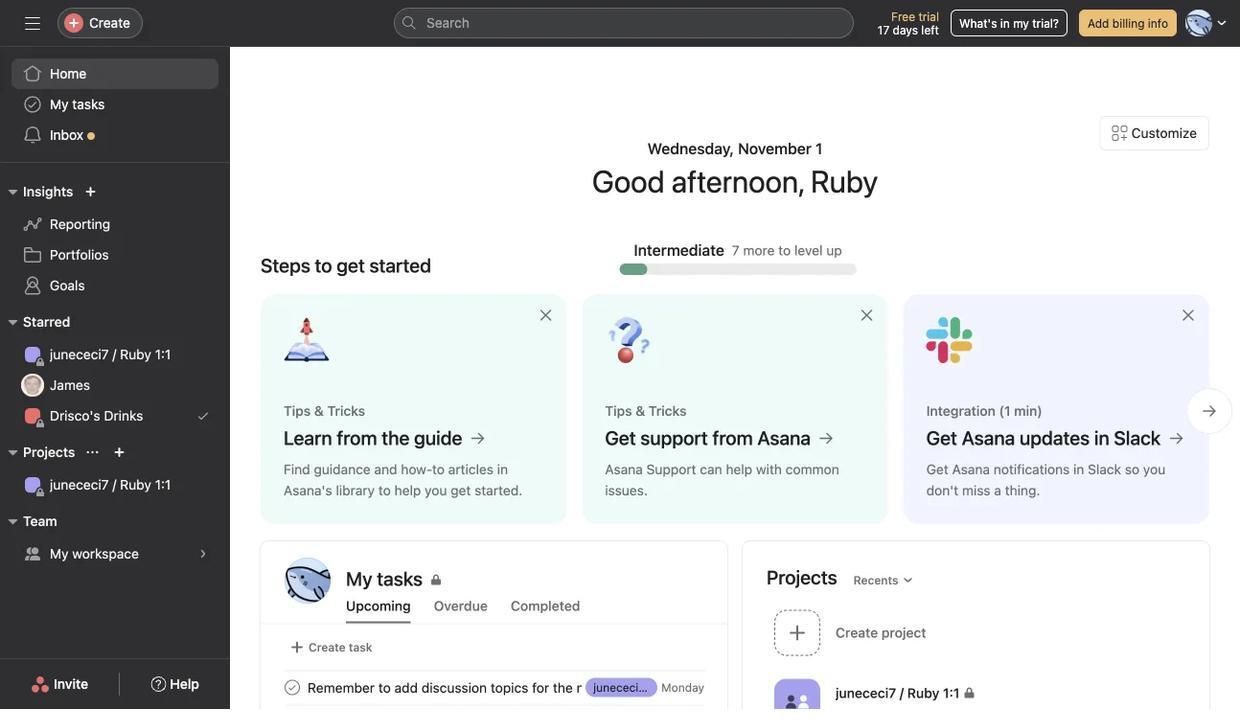 Task type: describe. For each thing, give the bounding box(es) containing it.
inbox
[[50, 127, 83, 143]]

home
[[50, 66, 87, 81]]

what's in my trial?
[[960, 16, 1059, 30]]

asana up with
[[758, 427, 811, 449]]

started.
[[475, 483, 523, 499]]

topics
[[491, 680, 529, 696]]

to right 'steps'
[[315, 254, 332, 277]]

show options, current sort, top image
[[87, 447, 98, 458]]

what's
[[960, 16, 998, 30]]

can
[[700, 462, 723, 477]]

steps to get started
[[261, 254, 431, 277]]

projects button
[[0, 441, 75, 464]]

workspace
[[72, 546, 139, 562]]

tips for learn from the guide
[[284, 403, 311, 419]]

free
[[892, 10, 916, 23]]

& tricks for support
[[636, 403, 687, 419]]

my tasks
[[50, 96, 105, 112]]

create project link
[[767, 604, 1187, 665]]

so
[[1125, 462, 1140, 477]]

create for create
[[89, 15, 130, 31]]

get asana notifications in slack so you don't miss a thing.
[[927, 462, 1166, 499]]

create for create task
[[309, 641, 346, 654]]

insights button
[[0, 180, 73, 203]]

left
[[922, 23, 940, 36]]

help inside asana support can help with common issues.
[[726, 462, 753, 477]]

new project or portfolio image
[[114, 447, 125, 458]]

support
[[641, 427, 708, 449]]

meeting
[[607, 680, 657, 696]]

next
[[577, 680, 603, 696]]

notifications
[[994, 462, 1070, 477]]

get
[[451, 483, 471, 499]]

to down guide
[[432, 462, 445, 477]]

monday
[[662, 681, 705, 695]]

team button
[[0, 510, 57, 533]]

integration
[[927, 403, 996, 419]]

more
[[743, 242, 775, 258]]

scroll card carousel right image
[[1202, 404, 1218, 419]]

reporting
[[50, 216, 110, 232]]

ruby inside wednesday, november 1 good afternoon, ruby
[[811, 163, 878, 199]]

junececi7 inside projects element
[[50, 477, 109, 493]]

ra button
[[285, 558, 331, 604]]

help button
[[138, 667, 212, 702]]

ruby right next
[[655, 681, 683, 695]]

customize button
[[1100, 116, 1210, 151]]

in right updates
[[1095, 427, 1110, 449]]

projects inside dropdown button
[[23, 444, 75, 460]]

slack for updates
[[1114, 427, 1161, 449]]

find
[[284, 462, 310, 477]]

up
[[827, 242, 842, 258]]

get for get support from asana
[[605, 427, 636, 449]]

portfolios
[[50, 247, 109, 263]]

invite
[[54, 676, 88, 692]]

global element
[[0, 47, 230, 162]]

junececi7 / ruby 1:1 inside starred element
[[50, 347, 171, 362]]

common
[[786, 462, 840, 477]]

help inside find guidance and how-to articles in asana's library to help you get started.
[[395, 483, 421, 499]]

for
[[532, 680, 549, 696]]

starred element
[[0, 305, 230, 435]]

get started
[[337, 254, 431, 277]]

projects element
[[0, 435, 230, 504]]

my workspace link
[[12, 539, 219, 570]]

drisco's drinks link
[[12, 401, 219, 431]]

add
[[395, 680, 418, 696]]

with
[[756, 462, 782, 477]]

asana support can help with common issues.
[[605, 462, 840, 499]]

add
[[1088, 16, 1110, 30]]

dismiss image for get support from asana
[[860, 308, 875, 323]]

starred button
[[0, 311, 70, 334]]

1:1 right the meeting
[[686, 681, 700, 695]]

insights
[[23, 184, 73, 199]]

junececi7 / ruby 1:1 inside projects element
[[50, 477, 171, 493]]

issues.
[[605, 483, 648, 499]]

create project
[[836, 625, 927, 641]]

don't
[[927, 483, 959, 499]]

goals
[[50, 278, 85, 293]]

my for my workspace
[[50, 546, 69, 562]]

create task button
[[285, 634, 377, 661]]

inbox link
[[12, 120, 219, 151]]

starred
[[23, 314, 70, 330]]

guidance
[[314, 462, 371, 477]]

learn
[[284, 427, 332, 449]]

november
[[738, 140, 812, 158]]

miss
[[963, 483, 991, 499]]

add billing info button
[[1080, 10, 1177, 36]]

and
[[374, 462, 397, 477]]

(1 min)
[[999, 403, 1043, 419]]

junececi7 down create project
[[836, 685, 897, 701]]

1 vertical spatial the
[[553, 680, 573, 696]]

james
[[50, 377, 90, 393]]

home link
[[12, 58, 219, 89]]

task
[[349, 641, 372, 654]]

dismiss image for learn from the guide
[[538, 308, 554, 323]]

recents button
[[845, 567, 923, 594]]

free trial 17 days left
[[878, 10, 940, 36]]

guide
[[414, 427, 463, 449]]



Task type: locate. For each thing, give the bounding box(es) containing it.
1 horizontal spatial you
[[1144, 462, 1166, 477]]

0 vertical spatial you
[[1144, 462, 1166, 477]]

the
[[382, 427, 410, 449], [553, 680, 573, 696]]

Completed checkbox
[[281, 676, 304, 699]]

0 horizontal spatial & tricks
[[314, 403, 365, 419]]

ja
[[26, 379, 39, 392]]

asana inside get asana notifications in slack so you don't miss a thing.
[[953, 462, 990, 477]]

& tricks
[[314, 403, 365, 419], [636, 403, 687, 419]]

my left tasks at the top left
[[50, 96, 69, 112]]

0 horizontal spatial projects
[[23, 444, 75, 460]]

1 tips & tricks from the left
[[284, 403, 365, 419]]

1 horizontal spatial & tricks
[[636, 403, 687, 419]]

0 horizontal spatial from
[[337, 427, 377, 449]]

tasks
[[72, 96, 105, 112]]

tips & tricks up support
[[605, 403, 687, 419]]

afternoon,
[[672, 163, 804, 199]]

tips & tricks
[[284, 403, 365, 419], [605, 403, 687, 419]]

asana's
[[284, 483, 332, 499]]

0 vertical spatial projects
[[23, 444, 75, 460]]

1 horizontal spatial help
[[726, 462, 753, 477]]

from up can
[[713, 427, 753, 449]]

get for get asana notifications in slack so you don't miss a thing.
[[927, 462, 949, 477]]

the up and at bottom left
[[382, 427, 410, 449]]

from up guidance
[[337, 427, 377, 449]]

portfolios link
[[12, 240, 219, 270]]

drisco's
[[50, 408, 100, 424]]

/ up the drisco's drinks link
[[112, 347, 116, 362]]

projects left show options, current sort, top 'icon'
[[23, 444, 75, 460]]

my tasks link
[[12, 89, 219, 120]]

to inside intermediate 7 more to level up
[[779, 242, 791, 258]]

get up don't
[[927, 462, 949, 477]]

in
[[1001, 16, 1010, 30], [1095, 427, 1110, 449], [497, 462, 508, 477], [1074, 462, 1085, 477]]

1 from from the left
[[337, 427, 377, 449]]

my for my tasks
[[50, 96, 69, 112]]

1 horizontal spatial from
[[713, 427, 753, 449]]

1 horizontal spatial tips & tricks
[[605, 403, 687, 419]]

create inside button
[[309, 641, 346, 654]]

ruby up drinks at bottom
[[120, 347, 151, 362]]

dismiss image for get asana updates in slack
[[1181, 308, 1197, 323]]

0 horizontal spatial tips
[[284, 403, 311, 419]]

insights element
[[0, 174, 230, 305]]

1 horizontal spatial tips
[[605, 403, 632, 419]]

1 horizontal spatial dismiss image
[[860, 308, 875, 323]]

1 my from the top
[[50, 96, 69, 112]]

dismiss image
[[538, 308, 554, 323], [860, 308, 875, 323], [1181, 308, 1197, 323]]

asana up issues.
[[605, 462, 643, 477]]

0 vertical spatial help
[[726, 462, 753, 477]]

2 tips from the left
[[605, 403, 632, 419]]

help down how-
[[395, 483, 421, 499]]

slack for notifications
[[1088, 462, 1122, 477]]

tips & tricks for learn
[[284, 403, 365, 419]]

junececi7 up james
[[50, 347, 109, 362]]

0 horizontal spatial you
[[425, 483, 447, 499]]

my inside my tasks link
[[50, 96, 69, 112]]

billing
[[1113, 16, 1145, 30]]

2 from from the left
[[713, 427, 753, 449]]

goals link
[[12, 270, 219, 301]]

my down team
[[50, 546, 69, 562]]

0 horizontal spatial dismiss image
[[538, 308, 554, 323]]

0 vertical spatial create
[[89, 15, 130, 31]]

completed image
[[281, 676, 304, 699]]

projects left 'recents'
[[767, 566, 838, 589]]

1:1 down create project link
[[943, 685, 960, 701]]

help
[[170, 676, 199, 692]]

ruby down create project
[[908, 685, 940, 701]]

2 dismiss image from the left
[[860, 308, 875, 323]]

ruby down 1
[[811, 163, 878, 199]]

in up started.
[[497, 462, 508, 477]]

you left the get
[[425, 483, 447, 499]]

in inside "button"
[[1001, 16, 1010, 30]]

2 my from the top
[[50, 546, 69, 562]]

/ inside starred element
[[112, 347, 116, 362]]

tips & tricks for get
[[605, 403, 687, 419]]

get down integration
[[927, 427, 958, 449]]

trial
[[919, 10, 940, 23]]

hide sidebar image
[[25, 15, 40, 31]]

search button
[[394, 8, 854, 38]]

my tasks link
[[346, 566, 704, 593]]

1 vertical spatial my
[[50, 546, 69, 562]]

& tricks for from
[[314, 403, 365, 419]]

people image
[[786, 691, 809, 709]]

/ inside projects element
[[112, 477, 116, 493]]

get for get asana updates in slack
[[927, 427, 958, 449]]

overdue
[[434, 598, 488, 614]]

1 vertical spatial you
[[425, 483, 447, 499]]

ra
[[298, 572, 318, 590]]

ruby inside projects element
[[120, 477, 151, 493]]

tips for get support from asana
[[605, 403, 632, 419]]

2 tips & tricks from the left
[[605, 403, 687, 419]]

slack up so
[[1114, 427, 1161, 449]]

asana up miss
[[953, 462, 990, 477]]

/ down new project or portfolio image
[[112, 477, 116, 493]]

level
[[795, 242, 823, 258]]

customize
[[1132, 125, 1198, 141]]

1 vertical spatial create
[[309, 641, 346, 654]]

junececi7 left monday button
[[594, 681, 645, 695]]

add billing info
[[1088, 16, 1169, 30]]

1:1 up teams element
[[155, 477, 171, 493]]

my
[[50, 96, 69, 112], [50, 546, 69, 562]]

7
[[732, 242, 740, 258]]

asana down integration (1 min)
[[962, 427, 1016, 449]]

get up issues.
[[605, 427, 636, 449]]

the right for
[[553, 680, 573, 696]]

support
[[647, 462, 697, 477]]

create button
[[58, 8, 143, 38]]

ruby inside starred element
[[120, 347, 151, 362]]

junececi7 / ruby 1:1
[[50, 347, 171, 362], [50, 477, 171, 493], [594, 681, 700, 695], [836, 685, 960, 701]]

junececi7
[[50, 347, 109, 362], [50, 477, 109, 493], [594, 681, 645, 695], [836, 685, 897, 701]]

junececi7 / ruby 1:1 link inside projects element
[[12, 470, 219, 500]]

projects
[[23, 444, 75, 460], [767, 566, 838, 589]]

to left add
[[379, 680, 391, 696]]

2 horizontal spatial dismiss image
[[1181, 308, 1197, 323]]

recents
[[854, 574, 899, 587]]

in down updates
[[1074, 462, 1085, 477]]

intermediate 7 more to level up
[[634, 241, 842, 259]]

& tricks up support
[[636, 403, 687, 419]]

get support from asana
[[605, 427, 811, 449]]

0 vertical spatial the
[[382, 427, 410, 449]]

in left my
[[1001, 16, 1010, 30]]

team
[[23, 513, 57, 529]]

how-
[[401, 462, 432, 477]]

1
[[816, 140, 823, 158]]

1:1 inside projects element
[[155, 477, 171, 493]]

junececi7 down show options, current sort, top 'icon'
[[50, 477, 109, 493]]

create task
[[309, 641, 372, 654]]

0 horizontal spatial help
[[395, 483, 421, 499]]

teams element
[[0, 504, 230, 573]]

upcoming button
[[346, 598, 411, 624]]

1 tips from the left
[[284, 403, 311, 419]]

info
[[1148, 16, 1169, 30]]

articles
[[448, 462, 494, 477]]

wednesday, november 1 good afternoon, ruby
[[592, 140, 878, 199]]

1 horizontal spatial create
[[309, 641, 346, 654]]

0 vertical spatial slack
[[1114, 427, 1161, 449]]

2 & tricks from the left
[[636, 403, 687, 419]]

invite button
[[18, 667, 101, 702]]

0 horizontal spatial tips & tricks
[[284, 403, 365, 419]]

updates
[[1020, 427, 1090, 449]]

0 vertical spatial my
[[50, 96, 69, 112]]

slack inside get asana notifications in slack so you don't miss a thing.
[[1088, 462, 1122, 477]]

drisco's drinks
[[50, 408, 143, 424]]

a
[[995, 483, 1002, 499]]

3 dismiss image from the left
[[1181, 308, 1197, 323]]

1:1
[[155, 347, 171, 362], [155, 477, 171, 493], [686, 681, 700, 695], [943, 685, 960, 701]]

find guidance and how-to articles in asana's library to help you get started.
[[284, 462, 523, 499]]

asana inside asana support can help with common issues.
[[605, 462, 643, 477]]

search list box
[[394, 8, 854, 38]]

overdue button
[[434, 598, 488, 624]]

junececi7 inside starred element
[[50, 347, 109, 362]]

1:1 inside starred element
[[155, 347, 171, 362]]

you
[[1144, 462, 1166, 477], [425, 483, 447, 499]]

1 dismiss image from the left
[[538, 308, 554, 323]]

junececi7 / ruby 1:1 link inside starred element
[[12, 339, 219, 370]]

get asana updates in slack
[[927, 427, 1161, 449]]

tips & tricks up learn
[[284, 403, 365, 419]]

monday button
[[662, 681, 705, 695]]

1:1 up the drisco's drinks link
[[155, 347, 171, 362]]

to down and at bottom left
[[379, 483, 391, 499]]

remember
[[308, 680, 375, 696]]

/ left monday button
[[649, 681, 652, 695]]

my inside my workspace link
[[50, 546, 69, 562]]

upcoming
[[346, 598, 411, 614]]

my
[[1014, 16, 1030, 30]]

0 horizontal spatial the
[[382, 427, 410, 449]]

steps
[[261, 254, 311, 277]]

discussion
[[422, 680, 487, 696]]

new image
[[85, 186, 96, 198]]

0 horizontal spatial create
[[89, 15, 130, 31]]

learn from the guide
[[284, 427, 463, 449]]

get inside get asana notifications in slack so you don't miss a thing.
[[927, 462, 949, 477]]

create up home link
[[89, 15, 130, 31]]

you inside find guidance and how-to articles in asana's library to help you get started.
[[425, 483, 447, 499]]

ruby down new project or portfolio image
[[120, 477, 151, 493]]

slack left so
[[1088, 462, 1122, 477]]

create inside dropdown button
[[89, 15, 130, 31]]

completed
[[511, 598, 580, 614]]

help right can
[[726, 462, 753, 477]]

create left task
[[309, 641, 346, 654]]

help
[[726, 462, 753, 477], [395, 483, 421, 499]]

1 horizontal spatial projects
[[767, 566, 838, 589]]

asana
[[758, 427, 811, 449], [962, 427, 1016, 449], [605, 462, 643, 477], [953, 462, 990, 477]]

remember to add discussion topics for the next meeting
[[308, 680, 657, 696]]

completed button
[[511, 598, 580, 624]]

trial?
[[1033, 16, 1059, 30]]

you right so
[[1144, 462, 1166, 477]]

1 & tricks from the left
[[314, 403, 365, 419]]

create
[[89, 15, 130, 31], [309, 641, 346, 654]]

1 vertical spatial slack
[[1088, 462, 1122, 477]]

in inside get asana notifications in slack so you don't miss a thing.
[[1074, 462, 1085, 477]]

& tricks up learn
[[314, 403, 365, 419]]

library
[[336, 483, 375, 499]]

tips up learn
[[284, 403, 311, 419]]

1 vertical spatial projects
[[767, 566, 838, 589]]

you inside get asana notifications in slack so you don't miss a thing.
[[1144, 462, 1166, 477]]

1 horizontal spatial the
[[553, 680, 573, 696]]

/ down create project
[[900, 685, 904, 701]]

my workspace
[[50, 546, 139, 562]]

in inside find guidance and how-to articles in asana's library to help you get started.
[[497, 462, 508, 477]]

reporting link
[[12, 209, 219, 240]]

integration (1 min)
[[927, 403, 1043, 419]]

drinks
[[104, 408, 143, 424]]

to left 'level'
[[779, 242, 791, 258]]

1 vertical spatial help
[[395, 483, 421, 499]]

see details, my workspace image
[[198, 548, 209, 560]]

tips up issues.
[[605, 403, 632, 419]]



Task type: vqa. For each thing, say whether or not it's contained in the screenshot.
the more actions for this task icon
no



